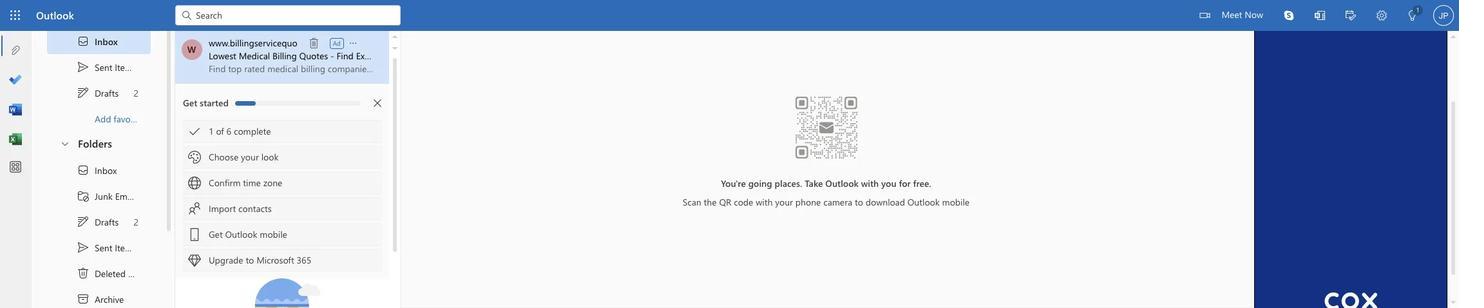 Task type: vqa. For each thing, say whether or not it's contained in the screenshot.
's  Tree Item
yes



Task type: describe. For each thing, give the bounding box(es) containing it.
 deleted items
[[77, 267, 150, 280]]

 button
[[347, 36, 359, 49]]

drafts for 
[[95, 87, 119, 99]]

0 horizontal spatial with
[[756, 196, 773, 208]]

1  tree item from the top
[[47, 28, 151, 54]]

contacts
[[238, 202, 272, 215]]

1
[[209, 125, 214, 137]]

0 vertical spatial your
[[241, 151, 259, 163]]

import contacts
[[209, 202, 272, 215]]


[[188, 151, 201, 164]]

2  tree item from the top
[[47, 235, 151, 260]]

 button
[[367, 93, 388, 113]]

excel image
[[9, 133, 22, 146]]

 junk email
[[77, 189, 136, 202]]

0 vertical spatial with
[[861, 177, 879, 189]]

1  from the top
[[77, 61, 90, 73]]

 inbox for second  tree item from the top of the page
[[77, 164, 117, 177]]

get outlook mobile
[[209, 228, 287, 240]]

confirm
[[209, 177, 241, 189]]

1 of 6 complete
[[209, 125, 271, 137]]


[[1200, 10, 1210, 21]]


[[348, 38, 358, 48]]


[[77, 189, 90, 202]]

time
[[243, 177, 261, 189]]

2  tree item from the top
[[47, 157, 151, 183]]


[[77, 267, 90, 280]]

 search field
[[175, 0, 401, 29]]

folders tree item
[[47, 131, 151, 157]]

of
[[216, 125, 224, 137]]


[[188, 202, 201, 215]]

places.
[[775, 177, 803, 189]]

1  tree item from the top
[[47, 54, 151, 80]]

 for 
[[77, 86, 90, 99]]

1  sent items from the top
[[77, 61, 137, 73]]

specialty
[[418, 50, 453, 62]]

www.billingservicequotes.com
[[209, 37, 328, 49]]

 tree item
[[47, 183, 151, 209]]


[[188, 228, 201, 241]]

folders
[[78, 137, 112, 150]]


[[180, 9, 193, 22]]

scan
[[683, 196, 702, 208]]

application containing outlook
[[0, 0, 1460, 308]]

phone
[[796, 196, 821, 208]]

lowest medical billing quotes - find experts in your specialty
[[209, 50, 453, 62]]

import
[[209, 202, 236, 215]]

free.
[[914, 177, 932, 189]]

365
[[297, 254, 311, 266]]

word image
[[9, 104, 22, 117]]

 for first  tree item
[[77, 35, 90, 48]]

-
[[331, 50, 334, 62]]

Search field
[[195, 8, 393, 22]]

going
[[749, 177, 772, 189]]

2  sent items from the top
[[77, 241, 137, 254]]

experts
[[356, 50, 385, 62]]

email
[[115, 190, 136, 202]]

quotes
[[299, 50, 328, 62]]

inbox for second  tree item from the top of the page
[[95, 164, 117, 176]]

find
[[337, 50, 354, 62]]

outlook inside banner
[[36, 8, 74, 22]]

archive
[[95, 293, 124, 305]]

 drafts for 
[[77, 215, 119, 228]]

started
[[200, 97, 229, 109]]

for
[[899, 177, 911, 189]]

2 tree from the top
[[47, 157, 151, 308]]


[[77, 293, 90, 305]]

more apps image
[[9, 161, 22, 174]]

outlook down free.
[[908, 196, 940, 208]]

2  from the top
[[77, 241, 90, 254]]

microsoft
[[257, 254, 294, 266]]

now
[[1245, 8, 1264, 21]]

favorite
[[114, 112, 144, 125]]



Task type: locate. For each thing, give the bounding box(es) containing it.
1 vertical spatial with
[[756, 196, 773, 208]]

6
[[227, 125, 231, 137]]

outlook link
[[36, 0, 74, 31]]

lowest
[[209, 50, 236, 62]]

1 horizontal spatial get
[[209, 228, 223, 240]]

1 vertical spatial sent
[[95, 241, 112, 254]]

items right deleted
[[128, 267, 150, 279]]

2 inbox from the top
[[95, 164, 117, 176]]


[[77, 86, 90, 99], [77, 215, 90, 228]]

drafts for 
[[95, 216, 119, 228]]

 inbox for first  tree item
[[77, 35, 118, 48]]

 archive
[[77, 293, 124, 305]]

get started
[[183, 97, 229, 109]]

1 vertical spatial your
[[775, 196, 793, 208]]


[[77, 35, 90, 48], [77, 164, 90, 177]]

to right camera
[[855, 196, 863, 208]]


[[188, 177, 201, 189]]

1 vertical spatial 2
[[134, 216, 139, 228]]

to inside you're going places. take outlook with you for free. scan the qr code with your phone camera to download outlook mobile
[[855, 196, 863, 208]]

 up 
[[77, 241, 90, 254]]

 drafts for 
[[77, 86, 119, 99]]

0 vertical spatial 
[[77, 35, 90, 48]]

items up  deleted items
[[115, 241, 137, 254]]

 drafts
[[77, 86, 119, 99], [77, 215, 119, 228]]

items for  tree item at the bottom left of page
[[128, 267, 150, 279]]

0 vertical spatial  tree item
[[47, 28, 151, 54]]

1 vertical spatial to
[[246, 254, 254, 266]]

to do image
[[9, 74, 22, 87]]

upgrade
[[209, 254, 243, 266]]

0 vertical spatial sent
[[95, 61, 112, 73]]

1 vertical spatial  tree item
[[47, 235, 151, 260]]

get left started
[[183, 97, 197, 109]]

zone
[[263, 177, 283, 189]]


[[188, 254, 201, 267]]

1 vertical spatial drafts
[[95, 216, 119, 228]]

0 vertical spatial 2
[[134, 87, 139, 99]]

to right upgrade
[[246, 254, 254, 266]]

 sent items up add
[[77, 61, 137, 73]]

look
[[261, 151, 279, 163]]

2 up favorite
[[134, 87, 139, 99]]

1 vertical spatial items
[[115, 241, 137, 254]]

1 2 from the top
[[134, 87, 139, 99]]

download
[[866, 196, 905, 208]]

1 vertical spatial tree
[[47, 157, 151, 308]]

deleted
[[95, 267, 126, 279]]

www.billingservicequotes.com image
[[181, 39, 202, 60]]

your left look
[[241, 151, 259, 163]]

with left you
[[861, 177, 879, 189]]

0 vertical spatial inbox
[[95, 35, 118, 47]]

1 vertical spatial 
[[77, 215, 90, 228]]

w
[[187, 43, 196, 55]]

sent up  tree item at the bottom left of page
[[95, 241, 112, 254]]

2 2 from the top
[[134, 216, 139, 228]]

your
[[398, 50, 415, 62]]

choose your look
[[209, 151, 279, 163]]

1  from the top
[[77, 35, 90, 48]]

 tree item for 
[[47, 80, 151, 106]]

drafts
[[95, 87, 119, 99], [95, 216, 119, 228]]

you're
[[721, 177, 746, 189]]

1 drafts from the top
[[95, 87, 119, 99]]

your down places.
[[775, 196, 793, 208]]

 tree item
[[47, 28, 151, 54], [47, 157, 151, 183]]

meet now
[[1222, 8, 1264, 21]]


[[374, 99, 381, 107]]

drafts up add
[[95, 87, 119, 99]]

items
[[115, 61, 137, 73], [115, 241, 137, 254], [128, 267, 150, 279]]

 tree item down junk
[[47, 209, 151, 235]]

2 for 
[[134, 87, 139, 99]]

1 inbox from the top
[[95, 35, 118, 47]]

1 vertical spatial 
[[77, 241, 90, 254]]

2
[[134, 87, 139, 99], [134, 216, 139, 228]]

0 vertical spatial  inbox
[[77, 35, 118, 48]]


[[309, 38, 319, 48]]

add favorite
[[95, 112, 144, 125]]

0 horizontal spatial your
[[241, 151, 259, 163]]

2  tree item from the top
[[47, 209, 151, 235]]

0 vertical spatial mobile
[[943, 196, 970, 208]]

inbox
[[95, 35, 118, 47], [95, 164, 117, 176]]

2 for 
[[134, 216, 139, 228]]

billing
[[273, 50, 297, 62]]

 for second  tree item from the top of the page
[[77, 164, 90, 177]]

 drafts down  tree item
[[77, 215, 119, 228]]

1 vertical spatial inbox
[[95, 164, 117, 176]]

0 horizontal spatial mobile
[[260, 228, 287, 240]]

in
[[388, 50, 395, 62]]

outlook up camera
[[826, 177, 859, 189]]

1 vertical spatial  drafts
[[77, 215, 119, 228]]

2 drafts from the top
[[95, 216, 119, 228]]

1  from the top
[[77, 86, 90, 99]]

you're going places. take outlook with you for free. scan the qr code with your phone camera to download outlook mobile
[[683, 177, 970, 208]]

inbox for first  tree item
[[95, 35, 118, 47]]

1 vertical spatial mobile
[[260, 228, 287, 240]]

0 vertical spatial get
[[183, 97, 197, 109]]

 tree item up add
[[47, 80, 151, 106]]

upgrade to microsoft 365
[[209, 254, 311, 266]]

 sent items
[[77, 61, 137, 73], [77, 241, 137, 254]]

1 vertical spatial  tree item
[[47, 209, 151, 235]]

get for get started
[[183, 97, 197, 109]]

 sent items up deleted
[[77, 241, 137, 254]]

files image
[[9, 44, 22, 57]]

application
[[0, 0, 1460, 308]]

 inbox
[[77, 35, 118, 48], [77, 164, 117, 177]]

1  drafts from the top
[[77, 86, 119, 99]]

progress bar
[[235, 101, 256, 105]]

items for 1st  tree item from the top
[[115, 61, 137, 73]]

1 vertical spatial  tree item
[[47, 157, 151, 183]]

with down going
[[756, 196, 773, 208]]

code
[[734, 196, 754, 208]]

0 vertical spatial  tree item
[[47, 80, 151, 106]]

outlook right people element
[[36, 8, 74, 22]]

0 vertical spatial  drafts
[[77, 86, 119, 99]]

 tree item for 
[[47, 209, 151, 235]]

 tree item
[[47, 260, 151, 286]]

left-rail-appbar navigation
[[3, 0, 28, 155]]

you
[[882, 177, 897, 189]]


[[60, 138, 70, 149]]

2 down email at the left of the page
[[134, 216, 139, 228]]

 tree item
[[47, 286, 151, 308]]

items inside  deleted items
[[128, 267, 150, 279]]

to
[[855, 196, 863, 208], [246, 254, 254, 266]]

take
[[805, 177, 823, 189]]

1 vertical spatial  inbox
[[77, 164, 117, 177]]

0 horizontal spatial to
[[246, 254, 254, 266]]

1 vertical spatial get
[[209, 228, 223, 240]]

complete
[[234, 125, 271, 137]]

2 vertical spatial items
[[128, 267, 150, 279]]

meet
[[1222, 8, 1243, 21]]

with
[[861, 177, 879, 189], [756, 196, 773, 208]]

ad
[[333, 38, 341, 47]]

1 vertical spatial 
[[77, 164, 90, 177]]

 for 
[[77, 215, 90, 228]]

mobile inside you're going places. take outlook with you for free. scan the qr code with your phone camera to download outlook mobile
[[943, 196, 970, 208]]

1 horizontal spatial to
[[855, 196, 863, 208]]

 tree item up deleted
[[47, 235, 151, 260]]

1 horizontal spatial with
[[861, 177, 879, 189]]

choose
[[209, 151, 239, 163]]

items up favorite
[[115, 61, 137, 73]]

medical
[[239, 50, 270, 62]]


[[188, 125, 201, 138]]

add
[[95, 112, 111, 125]]

0 vertical spatial  sent items
[[77, 61, 137, 73]]

 button
[[53, 131, 75, 155]]

0 vertical spatial to
[[855, 196, 863, 208]]

mobile
[[943, 196, 970, 208], [260, 228, 287, 240]]

get right the 
[[209, 228, 223, 240]]


[[77, 61, 90, 73], [77, 241, 90, 254]]

outlook
[[36, 8, 74, 22], [826, 177, 859, 189], [908, 196, 940, 208], [225, 228, 257, 240]]

the
[[704, 196, 717, 208]]

qr
[[719, 196, 732, 208]]

outlook down import contacts
[[225, 228, 257, 240]]

tree
[[47, 0, 151, 131], [47, 157, 151, 308]]

0 vertical spatial items
[[115, 61, 137, 73]]

junk
[[95, 190, 113, 202]]

1 sent from the top
[[95, 61, 112, 73]]

your
[[241, 151, 259, 163], [775, 196, 793, 208]]

drafts down  junk email
[[95, 216, 119, 228]]

1 horizontal spatial your
[[775, 196, 793, 208]]

 drafts up add favorite tree item
[[77, 86, 119, 99]]

sent
[[95, 61, 112, 73], [95, 241, 112, 254]]

get for get outlook mobile
[[209, 228, 223, 240]]

remove image
[[305, 34, 323, 52]]

2  from the top
[[77, 164, 90, 177]]

0 vertical spatial drafts
[[95, 87, 119, 99]]

add favorite tree item
[[47, 106, 151, 131]]

2  inbox from the top
[[77, 164, 117, 177]]

2  drafts from the top
[[77, 215, 119, 228]]

1 horizontal spatial mobile
[[943, 196, 970, 208]]

0 vertical spatial tree
[[47, 0, 151, 131]]

0 vertical spatial 
[[77, 61, 90, 73]]

 tree item
[[47, 80, 151, 106], [47, 209, 151, 235]]

1 tree from the top
[[47, 0, 151, 131]]

your inside you're going places. take outlook with you for free. scan the qr code with your phone camera to download outlook mobile
[[775, 196, 793, 208]]

 down 
[[77, 215, 90, 228]]

 tree item up add favorite tree item
[[47, 54, 151, 80]]

sent up add
[[95, 61, 112, 73]]

2  from the top
[[77, 215, 90, 228]]

people element
[[3, 6, 28, 36]]

1  tree item from the top
[[47, 80, 151, 106]]

1  inbox from the top
[[77, 35, 118, 48]]

 up add favorite tree item
[[77, 86, 90, 99]]

2 sent from the top
[[95, 241, 112, 254]]

 up add favorite tree item
[[77, 61, 90, 73]]

confirm time zone
[[209, 177, 283, 189]]

0 horizontal spatial get
[[183, 97, 197, 109]]

 tree item
[[47, 54, 151, 80], [47, 235, 151, 260]]

0 vertical spatial 
[[77, 86, 90, 99]]

get
[[183, 97, 197, 109], [209, 228, 223, 240]]

items for 1st  tree item from the bottom of the application containing outlook
[[115, 241, 137, 254]]

outlook banner
[[0, 0, 1460, 31]]

1 vertical spatial  sent items
[[77, 241, 137, 254]]

0 vertical spatial  tree item
[[47, 54, 151, 80]]

camera
[[824, 196, 853, 208]]



